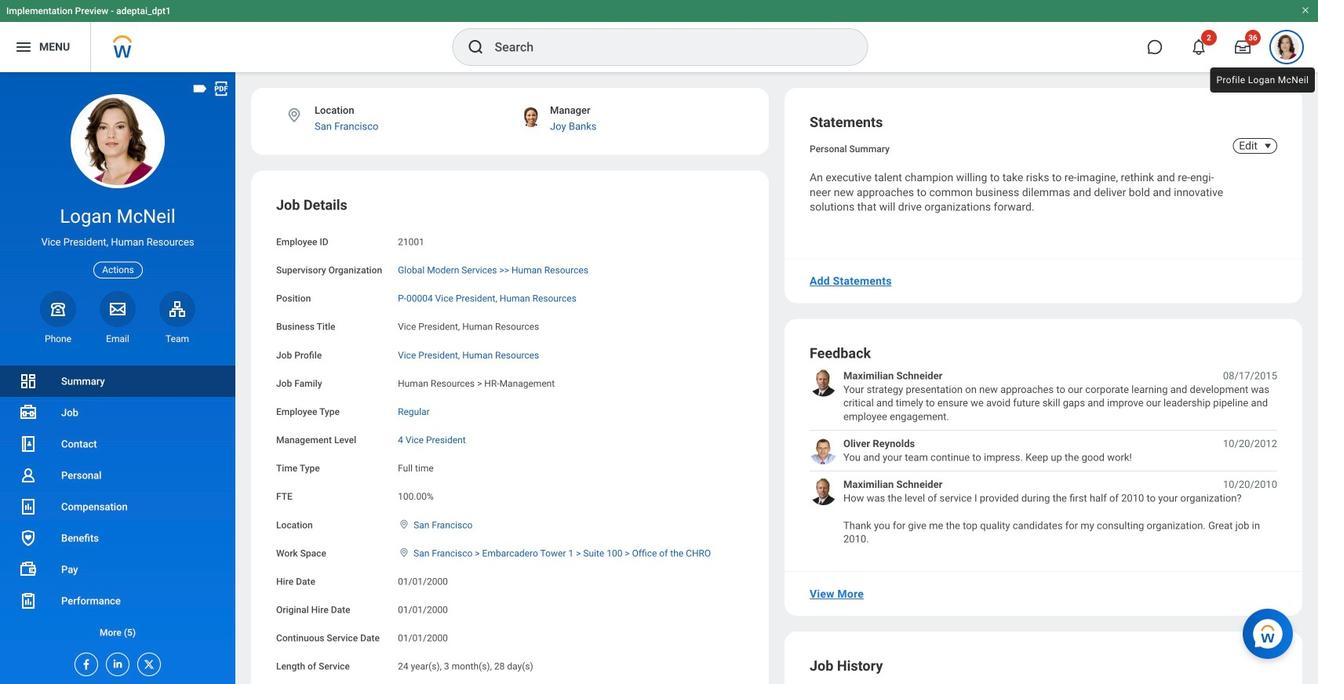 Task type: locate. For each thing, give the bounding box(es) containing it.
1 horizontal spatial list
[[810, 369, 1277, 546]]

2 employee's photo (maximilian schneider) image from the top
[[810, 478, 837, 505]]

1 vertical spatial location image
[[398, 547, 410, 558]]

employee's photo (oliver reynolds) image
[[810, 437, 837, 465]]

justify image
[[14, 38, 33, 56]]

benefits image
[[19, 529, 38, 548]]

performance image
[[19, 592, 38, 610]]

group
[[276, 196, 744, 684]]

inbox large image
[[1235, 39, 1251, 55]]

0 horizontal spatial location image
[[286, 107, 303, 124]]

banner
[[0, 0, 1318, 72]]

location image
[[286, 107, 303, 124], [398, 547, 410, 558]]

0 horizontal spatial list
[[0, 366, 235, 648]]

employee's photo (maximilian schneider) image down employee's photo (oliver reynolds)
[[810, 478, 837, 505]]

contact image
[[19, 435, 38, 454]]

tag image
[[191, 80, 209, 97]]

location image
[[398, 519, 410, 530]]

1 employee's photo (maximilian schneider) image from the top
[[810, 369, 837, 397]]

search image
[[466, 38, 485, 56]]

navigation pane region
[[0, 72, 235, 684]]

list
[[0, 366, 235, 648], [810, 369, 1277, 546]]

0 vertical spatial employee's photo (maximilian schneider) image
[[810, 369, 837, 397]]

team logan mcneil element
[[159, 333, 195, 345]]

tooltip
[[1207, 64, 1318, 96]]

1 vertical spatial employee's photo (maximilian schneider) image
[[810, 478, 837, 505]]

view team image
[[168, 300, 187, 318]]

0 vertical spatial location image
[[286, 107, 303, 124]]

employee's photo (maximilian schneider) image
[[810, 369, 837, 397], [810, 478, 837, 505]]

profile logan mcneil image
[[1274, 35, 1299, 63]]

1 horizontal spatial location image
[[398, 547, 410, 558]]

x image
[[138, 654, 155, 671]]

personal summary element
[[810, 140, 890, 155]]

full time element
[[398, 460, 434, 474]]

employee's photo (maximilian schneider) image up employee's photo (oliver reynolds)
[[810, 369, 837, 397]]



Task type: vqa. For each thing, say whether or not it's contained in the screenshot.
linkedin "image"
yes



Task type: describe. For each thing, give the bounding box(es) containing it.
linkedin image
[[107, 654, 124, 670]]

notifications large image
[[1191, 39, 1207, 55]]

caret down image
[[1259, 140, 1277, 152]]

compensation image
[[19, 497, 38, 516]]

facebook image
[[75, 654, 93, 671]]

personal image
[[19, 466, 38, 485]]

phone image
[[47, 300, 69, 318]]

job image
[[19, 403, 38, 422]]

mail image
[[108, 300, 127, 318]]

email logan mcneil element
[[100, 333, 136, 345]]

Search Workday  search field
[[495, 30, 835, 64]]

close environment banner image
[[1301, 5, 1310, 15]]

view printable version (pdf) image
[[213, 80, 230, 97]]

summary image
[[19, 372, 38, 391]]

phone logan mcneil element
[[40, 333, 76, 345]]

pay image
[[19, 560, 38, 579]]



